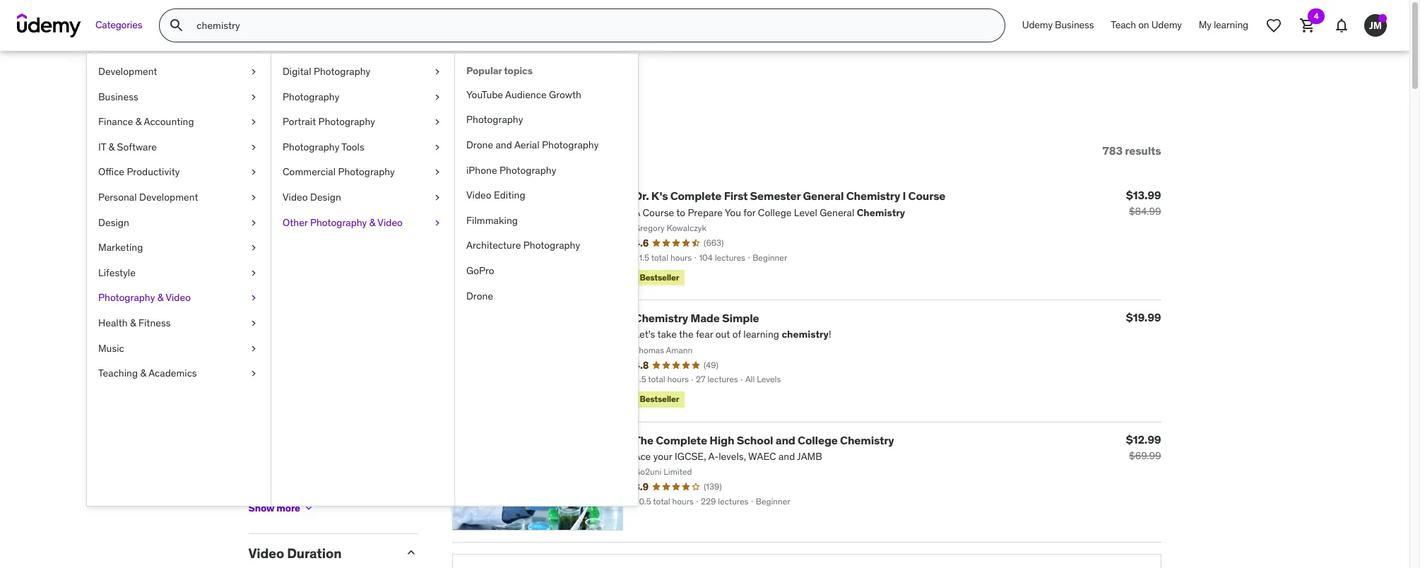 Task type: vqa. For each thing, say whether or not it's contained in the screenshot.
the SAP within Learn SAP Course - Online Beginner Training
no



Task type: describe. For each thing, give the bounding box(es) containing it.
i
[[903, 189, 906, 203]]

and inside other photography & video element
[[496, 138, 512, 151]]

0 vertical spatial design
[[310, 191, 341, 203]]

dr. k's complete first semester general chemistry i course
[[634, 189, 946, 203]]

teach on udemy
[[1111, 19, 1182, 31]]

$13.99
[[1126, 188, 1161, 202]]

business inside 'link'
[[1055, 19, 1094, 31]]

commercial photography
[[283, 166, 395, 178]]

submit search image
[[168, 17, 185, 34]]

0 horizontal spatial design
[[98, 216, 129, 229]]

my learning
[[1199, 19, 1249, 31]]

office productivity
[[98, 166, 180, 178]]

tools
[[341, 140, 364, 153]]

iphone photography link
[[455, 158, 638, 183]]

xsmall image for personal development
[[248, 191, 259, 205]]

business link
[[87, 85, 271, 110]]

on
[[1138, 19, 1149, 31]]

personal development link
[[87, 185, 271, 210]]

other
[[283, 216, 308, 229]]

academics
[[148, 367, 197, 380]]

k's
[[651, 189, 668, 203]]

udemy business link
[[1014, 8, 1102, 42]]

my
[[1199, 19, 1212, 31]]

audience
[[505, 88, 547, 101]]

other photography & video
[[283, 216, 403, 229]]

teach
[[1111, 19, 1136, 31]]

"chemistry"
[[407, 83, 535, 112]]

chemistry for dr. k's complete first semester general chemistry i course
[[846, 189, 900, 203]]

high
[[710, 433, 734, 447]]

xsmall image for show more
[[303, 503, 314, 514]]

video design
[[283, 191, 341, 203]]

course
[[908, 189, 946, 203]]

chemistry made simple link
[[634, 311, 759, 325]]

fitness
[[138, 317, 171, 329]]

commercial
[[283, 166, 336, 178]]

marketing
[[98, 241, 143, 254]]

categories button
[[87, 8, 151, 42]]

show more
[[248, 502, 300, 514]]

xsmall image for design
[[248, 216, 259, 230]]

ratings button
[[248, 201, 393, 218]]

dr. k's complete first semester general chemistry i course link
[[634, 189, 946, 203]]

português
[[265, 498, 311, 511]]

photography up commercial
[[283, 140, 339, 153]]

drone for drone and aerial photography
[[466, 138, 493, 151]]

office
[[98, 166, 124, 178]]

& for software
[[109, 140, 115, 153]]

video editing
[[466, 189, 525, 202]]

development link
[[87, 59, 271, 85]]

language button
[[248, 358, 393, 375]]

$12.99
[[1126, 432, 1161, 446]]

english
[[265, 397, 298, 410]]

other photography & video element
[[454, 54, 638, 506]]

& down video design link
[[369, 216, 375, 229]]

xsmall image for development
[[248, 65, 259, 79]]

personal
[[98, 191, 137, 203]]

udemy inside 'link'
[[1022, 19, 1053, 31]]

teach on udemy link
[[1102, 8, 1190, 42]]

gopro link
[[455, 259, 638, 284]]

filter
[[275, 143, 302, 157]]

the
[[634, 433, 654, 447]]

digital photography
[[283, 65, 370, 78]]

photography inside 'link'
[[318, 115, 375, 128]]

0 vertical spatial complete
[[670, 189, 722, 203]]

health
[[98, 317, 128, 329]]

aerial
[[514, 138, 540, 151]]

& for academics
[[140, 367, 146, 380]]

udemy image
[[17, 13, 81, 37]]

portrait
[[283, 115, 316, 128]]

made
[[691, 311, 720, 325]]

iphone
[[466, 164, 497, 176]]

iphone photography
[[466, 164, 556, 176]]

lifestyle link
[[87, 261, 271, 286]]

you have alerts image
[[1379, 14, 1387, 23]]

music link
[[87, 336, 271, 361]]

हिन्दी
[[265, 448, 284, 460]]

filter button
[[248, 129, 311, 173]]

show
[[248, 502, 274, 514]]

the complete high school and college chemistry link
[[634, 433, 894, 447]]

topics
[[504, 64, 533, 77]]

architecture photography
[[466, 239, 580, 252]]

categories
[[95, 19, 142, 31]]

college
[[798, 433, 838, 447]]

health & fitness link
[[87, 311, 271, 336]]

photography & video
[[98, 291, 191, 304]]

editing
[[494, 189, 525, 202]]

drone link
[[455, 284, 638, 309]]

more
[[276, 502, 300, 514]]

xsmall image for digital photography
[[432, 65, 443, 79]]

semester
[[750, 189, 801, 203]]

it & software link
[[87, 135, 271, 160]]

photography right digital
[[314, 65, 370, 78]]

health & fitness
[[98, 317, 171, 329]]

xsmall image for marketing
[[248, 241, 259, 255]]

video editing link
[[455, 183, 638, 208]]

drone for drone
[[466, 289, 493, 302]]

1 vertical spatial complete
[[656, 433, 707, 447]]

xsmall image for office productivity
[[248, 166, 259, 179]]

growth
[[549, 88, 581, 101]]

drone and aerial photography link
[[455, 133, 638, 158]]



Task type: locate. For each thing, give the bounding box(es) containing it.
español
[[265, 473, 301, 486]]

filmmaking link
[[455, 208, 638, 233]]

& for accounting
[[136, 115, 142, 128]]

1 vertical spatial drone
[[466, 289, 493, 302]]

& right finance
[[136, 115, 142, 128]]

development down "categories" dropdown button
[[98, 65, 157, 78]]

duration
[[287, 545, 342, 562]]

xsmall image for it & software
[[248, 140, 259, 154]]

photography down youtube
[[466, 113, 523, 126]]

xsmall image for lifestyle
[[248, 266, 259, 280]]

0 horizontal spatial udemy
[[1022, 19, 1053, 31]]

1 udemy from the left
[[1022, 19, 1053, 31]]

office productivity link
[[87, 160, 271, 185]]

video duration
[[248, 545, 342, 562]]

filmmaking
[[466, 214, 518, 227]]

0 vertical spatial chemistry
[[846, 189, 900, 203]]

chemistry left the i
[[846, 189, 900, 203]]

photography up portrait
[[283, 90, 339, 103]]

photography link up drone and aerial photography
[[455, 108, 638, 133]]

video for video editing
[[466, 189, 491, 202]]

and right school
[[776, 433, 795, 447]]

business up finance
[[98, 90, 138, 103]]

architecture photography link
[[455, 233, 638, 259]]

small image inside filter button
[[258, 144, 272, 158]]

digital photography link
[[271, 59, 454, 85]]

chemistry left made
[[634, 311, 688, 325]]

xsmall image for commercial photography
[[432, 166, 443, 179]]

photography tools link
[[271, 135, 454, 160]]

xsmall image for other photography & video
[[432, 216, 443, 230]]

0 vertical spatial business
[[1055, 19, 1094, 31]]

$12.99 $69.99
[[1126, 432, 1161, 462]]

design down commercial photography
[[310, 191, 341, 203]]

the complete high school and college chemistry
[[634, 433, 894, 447]]

1 horizontal spatial small image
[[404, 546, 418, 560]]

$19.99
[[1126, 310, 1161, 324]]

wishlist image
[[1266, 17, 1282, 34]]

1 horizontal spatial 783
[[1103, 143, 1123, 157]]

xsmall image
[[248, 65, 259, 79], [248, 90, 259, 104], [432, 140, 443, 154], [432, 166, 443, 179], [248, 191, 259, 205], [432, 216, 443, 230], [248, 291, 259, 305], [248, 317, 259, 330], [248, 367, 259, 381], [248, 424, 260, 435], [303, 503, 314, 514]]

xsmall image inside design link
[[248, 216, 259, 230]]

video for video design
[[283, 191, 308, 203]]

0 horizontal spatial and
[[496, 138, 512, 151]]

complete right the
[[656, 433, 707, 447]]

xsmall image for teaching & academics
[[248, 367, 259, 381]]

& right health
[[130, 317, 136, 329]]

xsmall image inside photography link
[[432, 90, 443, 104]]

photography up health & fitness
[[98, 291, 155, 304]]

1 vertical spatial 783
[[1103, 143, 1123, 157]]

1 vertical spatial small image
[[404, 546, 418, 560]]

1 horizontal spatial design
[[310, 191, 341, 203]]

xsmall image for health & fitness
[[248, 317, 259, 330]]

youtube audience growth link
[[455, 83, 638, 108]]

xsmall image for photography
[[432, 90, 443, 104]]

it & software
[[98, 140, 157, 153]]

design link
[[87, 210, 271, 235]]

xsmall image inside photography & video link
[[248, 291, 259, 305]]

xsmall image inside personal development link
[[248, 191, 259, 205]]

shopping cart with 4 items image
[[1299, 17, 1316, 34]]

0 vertical spatial 783
[[248, 83, 289, 112]]

$13.99 $84.99
[[1126, 188, 1161, 218]]

783 for 783 results for "chemistry"
[[248, 83, 289, 112]]

commercial photography link
[[271, 160, 454, 185]]

photography link for audience
[[455, 108, 638, 133]]

video down lifestyle 'link'
[[166, 291, 191, 304]]

drone and aerial photography
[[466, 138, 599, 151]]

xsmall image
[[432, 65, 443, 79], [432, 90, 443, 104], [248, 115, 259, 129], [432, 115, 443, 129], [248, 140, 259, 154], [248, 166, 259, 179], [432, 191, 443, 205], [248, 216, 259, 230], [248, 241, 259, 255], [248, 266, 259, 280], [248, 342, 259, 356], [248, 399, 260, 410], [248, 449, 260, 460], [248, 474, 260, 486]]

0 horizontal spatial results
[[294, 83, 367, 112]]

1 vertical spatial business
[[98, 90, 138, 103]]

jm
[[1369, 19, 1382, 32]]

photography link up portrait photography
[[271, 85, 454, 110]]

video down show
[[248, 545, 284, 562]]

1 vertical spatial design
[[98, 216, 129, 229]]

1 vertical spatial development
[[139, 191, 198, 203]]

& right it
[[109, 140, 115, 153]]

1 horizontal spatial and
[[776, 433, 795, 447]]

& up fitness
[[157, 291, 163, 304]]

chemistry for the complete high school and college chemistry
[[840, 433, 894, 447]]

xsmall image inside teaching & academics link
[[248, 367, 259, 381]]

xsmall image inside development link
[[248, 65, 259, 79]]

drone up iphone
[[466, 138, 493, 151]]

$69.99
[[1129, 449, 1161, 462]]

783 inside status
[[1103, 143, 1123, 157]]

video down video design link
[[378, 216, 403, 229]]

udemy business
[[1022, 19, 1094, 31]]

& for video
[[157, 291, 163, 304]]

1 vertical spatial and
[[776, 433, 795, 447]]

& right "teaching"
[[140, 367, 146, 380]]

teaching & academics link
[[87, 361, 271, 386]]

1 horizontal spatial udemy
[[1152, 19, 1182, 31]]

photography inside "link"
[[523, 239, 580, 252]]

xsmall image for finance & accounting
[[248, 115, 259, 129]]

first
[[724, 189, 748, 203]]

xsmall image inside the photography tools link
[[432, 140, 443, 154]]

1 drone from the top
[[466, 138, 493, 151]]

finance & accounting link
[[87, 110, 271, 135]]

video design link
[[271, 185, 454, 210]]

for
[[372, 83, 402, 112]]

xsmall image for photography tools
[[432, 140, 443, 154]]

jm link
[[1359, 8, 1393, 42]]

xsmall image inside marketing link
[[248, 241, 259, 255]]

results inside 783 results status
[[1125, 143, 1161, 157]]

& for fitness
[[130, 317, 136, 329]]

video down iphone
[[466, 189, 491, 202]]

results up $13.99
[[1125, 143, 1161, 157]]

dr.
[[634, 189, 649, 203]]

&
[[136, 115, 142, 128], [109, 140, 115, 153], [369, 216, 375, 229], [157, 291, 163, 304], [130, 317, 136, 329], [140, 367, 146, 380]]

783 results for "chemistry"
[[248, 83, 535, 112]]

ratings
[[248, 201, 297, 218]]

learning
[[1214, 19, 1249, 31]]

photography up tools
[[318, 115, 375, 128]]

2 drone from the top
[[466, 289, 493, 302]]

and left aerial at the top of page
[[496, 138, 512, 151]]

xsmall image inside portrait photography 'link'
[[432, 115, 443, 129]]

it
[[98, 140, 106, 153]]

Search for anything text field
[[194, 13, 988, 37]]

photography down aerial at the top of page
[[500, 164, 556, 176]]

finance & accounting
[[98, 115, 194, 128]]

video up other
[[283, 191, 308, 203]]

photography down the photography tools link on the left of page
[[338, 166, 395, 178]]

783 for 783 results
[[1103, 143, 1123, 157]]

video for video duration
[[248, 545, 284, 562]]

xsmall image inside commercial photography link
[[432, 166, 443, 179]]

chemistry right college
[[840, 433, 894, 447]]

0 horizontal spatial photography link
[[271, 85, 454, 110]]

school
[[737, 433, 773, 447]]

xsmall image inside show more "button"
[[303, 503, 314, 514]]

development down the 'office productivity' link
[[139, 191, 198, 203]]

photography tools
[[283, 140, 364, 153]]

drone down gopro
[[466, 289, 493, 302]]

0 horizontal spatial business
[[98, 90, 138, 103]]

show more button
[[248, 494, 314, 522]]

1 vertical spatial chemistry
[[634, 311, 688, 325]]

language
[[248, 358, 310, 375]]

xsmall image for photography & video
[[248, 291, 259, 305]]

chemistry made simple
[[634, 311, 759, 325]]

0 horizontal spatial 783
[[248, 83, 289, 112]]

results
[[294, 83, 367, 112], [1125, 143, 1161, 157]]

video duration button
[[248, 545, 393, 562]]

xsmall image for music
[[248, 342, 259, 356]]

xsmall image inside digital photography link
[[432, 65, 443, 79]]

design down personal
[[98, 216, 129, 229]]

$84.99
[[1129, 205, 1161, 218]]

xsmall image for video design
[[432, 191, 443, 205]]

digital
[[283, 65, 311, 78]]

0 vertical spatial and
[[496, 138, 512, 151]]

0 vertical spatial drone
[[466, 138, 493, 151]]

portrait photography link
[[271, 110, 454, 135]]

1 horizontal spatial business
[[1055, 19, 1094, 31]]

results for 783 results
[[1125, 143, 1161, 157]]

783 results status
[[1103, 143, 1161, 158]]

development
[[98, 65, 157, 78], [139, 191, 198, 203]]

architecture
[[466, 239, 521, 252]]

xsmall image inside music link
[[248, 342, 259, 356]]

photography link for photography
[[271, 85, 454, 110]]

xsmall image inside health & fitness link
[[248, 317, 259, 330]]

1 horizontal spatial photography link
[[455, 108, 638, 133]]

photography & video link
[[87, 286, 271, 311]]

small image
[[258, 144, 272, 158], [404, 546, 418, 560]]

xsmall image for business
[[248, 90, 259, 104]]

accounting
[[144, 115, 194, 128]]

results for 783 results for "chemistry"
[[294, 83, 367, 112]]

4 link
[[1291, 8, 1325, 42]]

0 vertical spatial results
[[294, 83, 367, 112]]

photography down filmmaking link
[[523, 239, 580, 252]]

xsmall image for portrait photography
[[432, 115, 443, 129]]

gopro
[[466, 264, 494, 277]]

business
[[1055, 19, 1094, 31], [98, 90, 138, 103]]

2 udemy from the left
[[1152, 19, 1182, 31]]

0 vertical spatial small image
[[258, 144, 272, 158]]

udemy
[[1022, 19, 1053, 31], [1152, 19, 1182, 31]]

youtube audience growth
[[466, 88, 581, 101]]

teaching
[[98, 367, 138, 380]]

xsmall image inside the 'office productivity' link
[[248, 166, 259, 179]]

xsmall image inside other photography & video link
[[432, 216, 443, 230]]

0 vertical spatial development
[[98, 65, 157, 78]]

business left 'teach'
[[1055, 19, 1094, 31]]

notifications image
[[1333, 17, 1350, 34]]

complete right the k's
[[670, 189, 722, 203]]

xsmall image inside lifestyle 'link'
[[248, 266, 259, 280]]

1 horizontal spatial results
[[1125, 143, 1161, 157]]

photography up iphone photography link
[[542, 138, 599, 151]]

portrait photography
[[283, 115, 375, 128]]

العربية
[[265, 423, 287, 435]]

xsmall image inside video design link
[[432, 191, 443, 205]]

popular
[[466, 64, 502, 77]]

marketing link
[[87, 235, 271, 261]]

lifestyle
[[98, 266, 136, 279]]

youtube
[[466, 88, 503, 101]]

2 vertical spatial chemistry
[[840, 433, 894, 447]]

xsmall image inside finance & accounting link
[[248, 115, 259, 129]]

popular topics
[[466, 64, 533, 77]]

xsmall image inside "business" link
[[248, 90, 259, 104]]

xsmall image inside it & software link
[[248, 140, 259, 154]]

photography down video design link
[[310, 216, 367, 229]]

0 horizontal spatial small image
[[258, 144, 272, 158]]

results up portrait photography
[[294, 83, 367, 112]]

1 vertical spatial results
[[1125, 143, 1161, 157]]

783 results
[[1103, 143, 1161, 157]]



